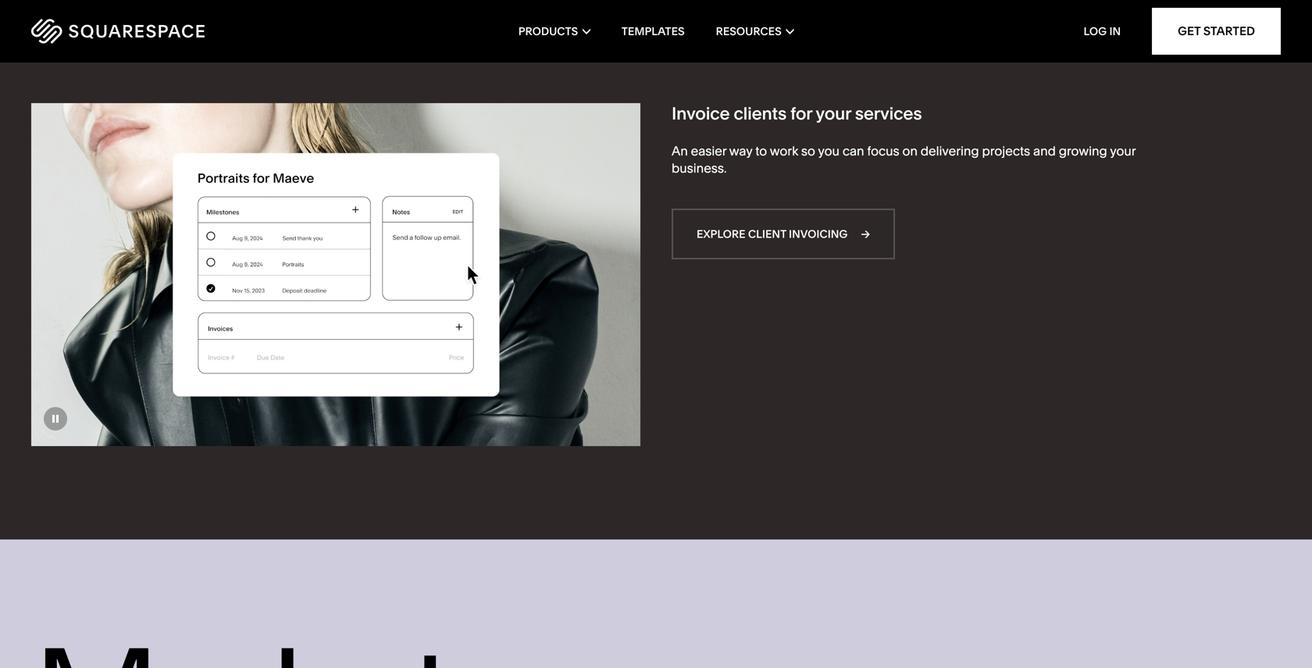 Task type: describe. For each thing, give the bounding box(es) containing it.
get started link
[[1153, 8, 1282, 55]]

for
[[791, 103, 813, 124]]

easier
[[691, 143, 727, 158]]

started
[[1204, 24, 1256, 38]]

templates link
[[622, 0, 685, 63]]

get started
[[1179, 24, 1256, 38]]

services
[[855, 103, 922, 124]]

products button
[[519, 0, 591, 63]]

delivering
[[921, 143, 980, 158]]

get
[[1179, 24, 1201, 38]]

log             in link
[[1084, 25, 1122, 38]]

and
[[1034, 143, 1056, 158]]

to
[[756, 143, 767, 158]]

squarespace logo link
[[31, 19, 281, 44]]

in
[[1110, 25, 1122, 38]]

squarespace logo image
[[31, 19, 205, 44]]

invoice
[[672, 103, 730, 124]]

way
[[730, 143, 753, 158]]

0 horizontal spatial your
[[816, 103, 852, 124]]

you
[[819, 143, 840, 158]]

so
[[802, 143, 816, 158]]

log
[[1084, 25, 1107, 38]]

invoice clients for your services
[[672, 103, 922, 124]]

can
[[843, 143, 865, 158]]

an easier way to work so you can focus on delivering projects and growing your business.
[[672, 143, 1136, 176]]

→
[[862, 227, 871, 241]]



Task type: locate. For each thing, give the bounding box(es) containing it.
focus
[[868, 143, 900, 158]]

log             in
[[1084, 25, 1122, 38]]

1 vertical spatial your
[[1111, 143, 1136, 158]]

an
[[672, 143, 688, 158]]

business.
[[672, 161, 727, 176]]

explore
[[697, 227, 746, 241]]

your right the growing
[[1111, 143, 1136, 158]]

resources button
[[716, 0, 794, 63]]

invoicing
[[789, 227, 848, 241]]

1 horizontal spatial your
[[1111, 143, 1136, 158]]

work
[[770, 143, 799, 158]]

templates
[[622, 25, 685, 38]]

on
[[903, 143, 918, 158]]

resources
[[716, 25, 782, 38]]

growing
[[1059, 143, 1108, 158]]

pause video image
[[44, 407, 67, 431]]

explore client invoicing
[[697, 227, 848, 241]]

projects
[[983, 143, 1031, 158]]

your inside an easier way to work so you can focus on delivering projects and growing your business.
[[1111, 143, 1136, 158]]

your right 'for'
[[816, 103, 852, 124]]

0 vertical spatial your
[[816, 103, 852, 124]]

your
[[816, 103, 852, 124], [1111, 143, 1136, 158]]

client
[[748, 227, 787, 241]]

clients
[[734, 103, 787, 124]]

products
[[519, 25, 578, 38]]



Task type: vqa. For each thing, say whether or not it's contained in the screenshot.
"Get Started"
yes



